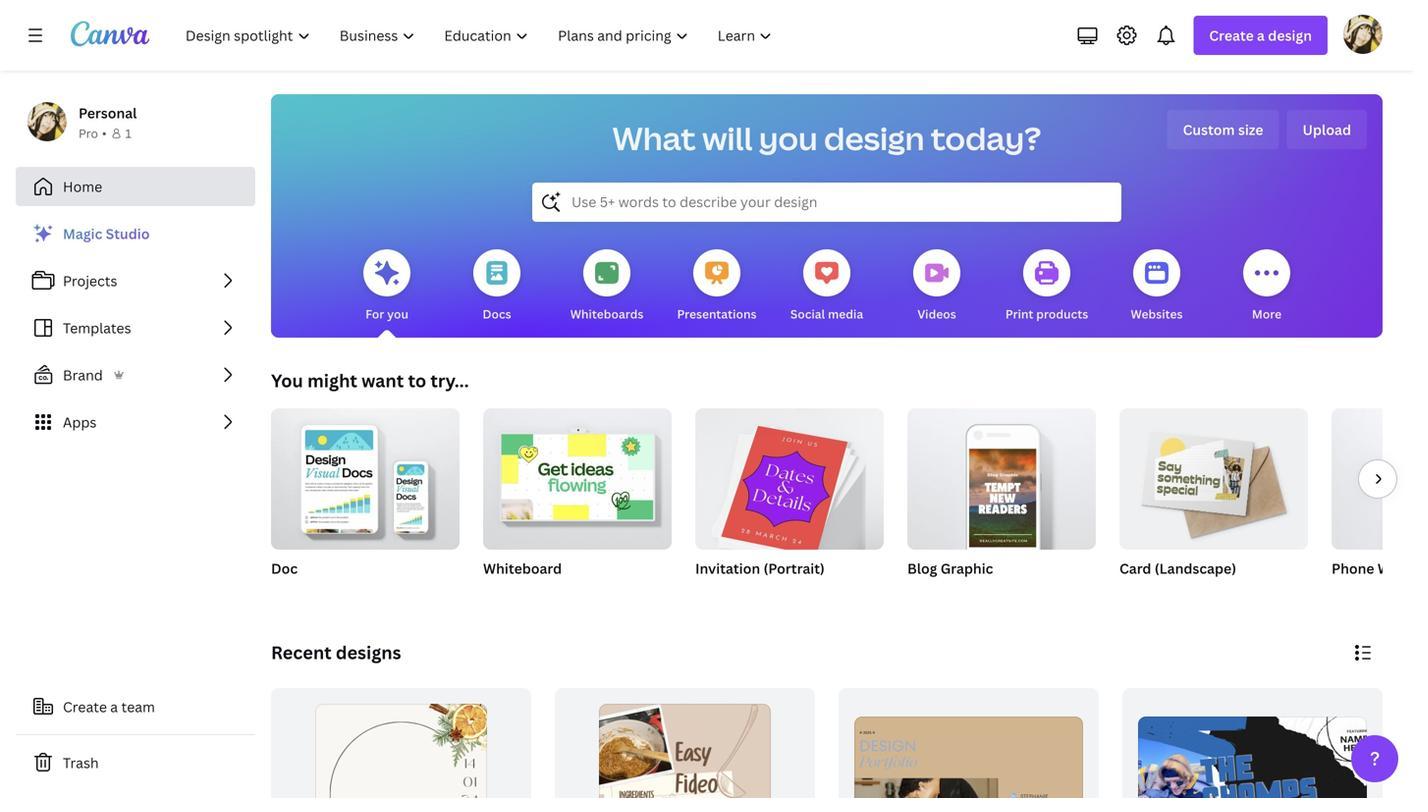 Task type: vqa. For each thing, say whether or not it's contained in the screenshot.
Cartoonify icon
no



Task type: locate. For each thing, give the bounding box(es) containing it.
a inside button
[[110, 698, 118, 717]]

what will you design today?
[[613, 117, 1042, 160]]

0 vertical spatial a
[[1258, 26, 1265, 45]]

invitation (portrait)
[[696, 560, 825, 578]]

create a team button
[[16, 688, 255, 727]]

a for design
[[1258, 26, 1265, 45]]

a left "team"
[[110, 698, 118, 717]]

media
[[828, 306, 864, 322]]

docs button
[[474, 236, 521, 338]]

recent designs
[[271, 641, 401, 665]]

doc group
[[271, 401, 460, 603]]

create a design
[[1210, 26, 1313, 45]]

magic studio
[[63, 225, 150, 243]]

design
[[1269, 26, 1313, 45], [825, 117, 925, 160]]

0 horizontal spatial design
[[825, 117, 925, 160]]

1 vertical spatial you
[[387, 306, 409, 322]]

you inside button
[[387, 306, 409, 322]]

create
[[1210, 26, 1254, 45], [63, 698, 107, 717]]

card (landscape) group
[[1120, 401, 1309, 603]]

for you
[[366, 306, 409, 322]]

design up search search field
[[825, 117, 925, 160]]

you right for
[[387, 306, 409, 322]]

upload button
[[1288, 110, 1368, 149]]

0 vertical spatial design
[[1269, 26, 1313, 45]]

invitation (portrait) group
[[696, 401, 884, 603]]

1 horizontal spatial design
[[1269, 26, 1313, 45]]

websites button
[[1131, 236, 1183, 338]]

(portrait)
[[764, 560, 825, 578]]

team
[[121, 698, 155, 717]]

will
[[703, 117, 753, 160]]

custom size button
[[1168, 110, 1280, 149]]

a up size
[[1258, 26, 1265, 45]]

graphic
[[941, 560, 994, 578]]

create inside button
[[63, 698, 107, 717]]

blog graphic group
[[908, 401, 1097, 603]]

a inside dropdown button
[[1258, 26, 1265, 45]]

for
[[366, 306, 385, 322]]

pro •
[[79, 125, 107, 141]]

a
[[1258, 26, 1265, 45], [110, 698, 118, 717]]

0 horizontal spatial create
[[63, 698, 107, 717]]

1 vertical spatial create
[[63, 698, 107, 717]]

home
[[63, 177, 102, 196]]

1 horizontal spatial you
[[759, 117, 818, 160]]

None search field
[[533, 183, 1122, 222]]

create left "team"
[[63, 698, 107, 717]]

size
[[1239, 120, 1264, 139]]

blog
[[908, 560, 938, 578]]

videos
[[918, 306, 957, 322]]

you right will
[[759, 117, 818, 160]]

1 vertical spatial a
[[110, 698, 118, 717]]

create inside dropdown button
[[1210, 26, 1254, 45]]

create up custom size on the right of the page
[[1210, 26, 1254, 45]]

0 horizontal spatial a
[[110, 698, 118, 717]]

try...
[[431, 369, 469, 393]]

recent
[[271, 641, 332, 665]]

designs
[[336, 641, 401, 665]]

brand link
[[16, 356, 255, 395]]

personal
[[79, 104, 137, 122]]

0 vertical spatial create
[[1210, 26, 1254, 45]]

custom size
[[1184, 120, 1264, 139]]

list containing magic studio
[[16, 214, 255, 442]]

wallp
[[1378, 560, 1415, 578]]

card
[[1120, 560, 1152, 578]]

stephanie aranda image
[[1344, 14, 1383, 54]]

design left stephanie aranda icon
[[1269, 26, 1313, 45]]

more button
[[1244, 236, 1291, 338]]

pro
[[79, 125, 98, 141]]

0 horizontal spatial you
[[387, 306, 409, 322]]

what
[[613, 117, 696, 160]]

1 horizontal spatial a
[[1258, 26, 1265, 45]]

might
[[308, 369, 358, 393]]

custom
[[1184, 120, 1236, 139]]

social
[[791, 306, 826, 322]]

you
[[759, 117, 818, 160], [387, 306, 409, 322]]

group
[[271, 401, 460, 550], [483, 401, 672, 550], [696, 401, 884, 557], [908, 401, 1097, 550], [1120, 401, 1309, 550], [1332, 409, 1415, 550]]

1 horizontal spatial create
[[1210, 26, 1254, 45]]

blog graphic
[[908, 560, 994, 578]]

list
[[16, 214, 255, 442]]

top level navigation element
[[173, 16, 789, 55]]



Task type: describe. For each thing, give the bounding box(es) containing it.
social media button
[[791, 236, 864, 338]]

docs
[[483, 306, 512, 322]]

group for doc
[[271, 401, 460, 550]]

magic
[[63, 225, 102, 243]]

create for create a team
[[63, 698, 107, 717]]

home link
[[16, 167, 255, 206]]

templates
[[63, 319, 131, 338]]

print products button
[[1006, 236, 1089, 338]]

phone
[[1332, 560, 1375, 578]]

print products
[[1006, 306, 1089, 322]]

you might want to try...
[[271, 369, 469, 393]]

apps
[[63, 413, 97, 432]]

websites
[[1131, 306, 1183, 322]]

whiteboard
[[483, 560, 562, 578]]

design inside dropdown button
[[1269, 26, 1313, 45]]

projects
[[63, 272, 117, 290]]

create for create a design
[[1210, 26, 1254, 45]]

trash
[[63, 754, 99, 773]]

for you button
[[364, 236, 411, 338]]

group for invitation (portrait)
[[696, 401, 884, 557]]

whiteboards
[[571, 306, 644, 322]]

today?
[[931, 117, 1042, 160]]

studio
[[106, 225, 150, 243]]

brand
[[63, 366, 103, 385]]

you
[[271, 369, 303, 393]]

whiteboard group
[[483, 401, 672, 603]]

card (landscape)
[[1120, 560, 1237, 578]]

more
[[1253, 306, 1282, 322]]

videos button
[[914, 236, 961, 338]]

invitation
[[696, 560, 761, 578]]

products
[[1037, 306, 1089, 322]]

Search search field
[[572, 184, 1083, 221]]

whiteboards button
[[571, 236, 644, 338]]

•
[[102, 125, 107, 141]]

phone wallpaper group
[[1332, 409, 1415, 603]]

presentations
[[677, 306, 757, 322]]

create a design button
[[1194, 16, 1328, 55]]

to
[[408, 369, 427, 393]]

1 vertical spatial design
[[825, 117, 925, 160]]

print
[[1006, 306, 1034, 322]]

projects link
[[16, 261, 255, 301]]

phone wallp
[[1332, 560, 1415, 578]]

doc
[[271, 560, 298, 578]]

create a team
[[63, 698, 155, 717]]

group for whiteboard
[[483, 401, 672, 550]]

social media
[[791, 306, 864, 322]]

apps link
[[16, 403, 255, 442]]

templates link
[[16, 309, 255, 348]]

group for phone wallp
[[1332, 409, 1415, 550]]

presentations button
[[677, 236, 757, 338]]

magic studio link
[[16, 214, 255, 253]]

a for team
[[110, 698, 118, 717]]

1
[[125, 125, 132, 141]]

(landscape)
[[1155, 560, 1237, 578]]

upload
[[1303, 120, 1352, 139]]

want
[[362, 369, 404, 393]]

0 vertical spatial you
[[759, 117, 818, 160]]

trash link
[[16, 744, 255, 783]]



